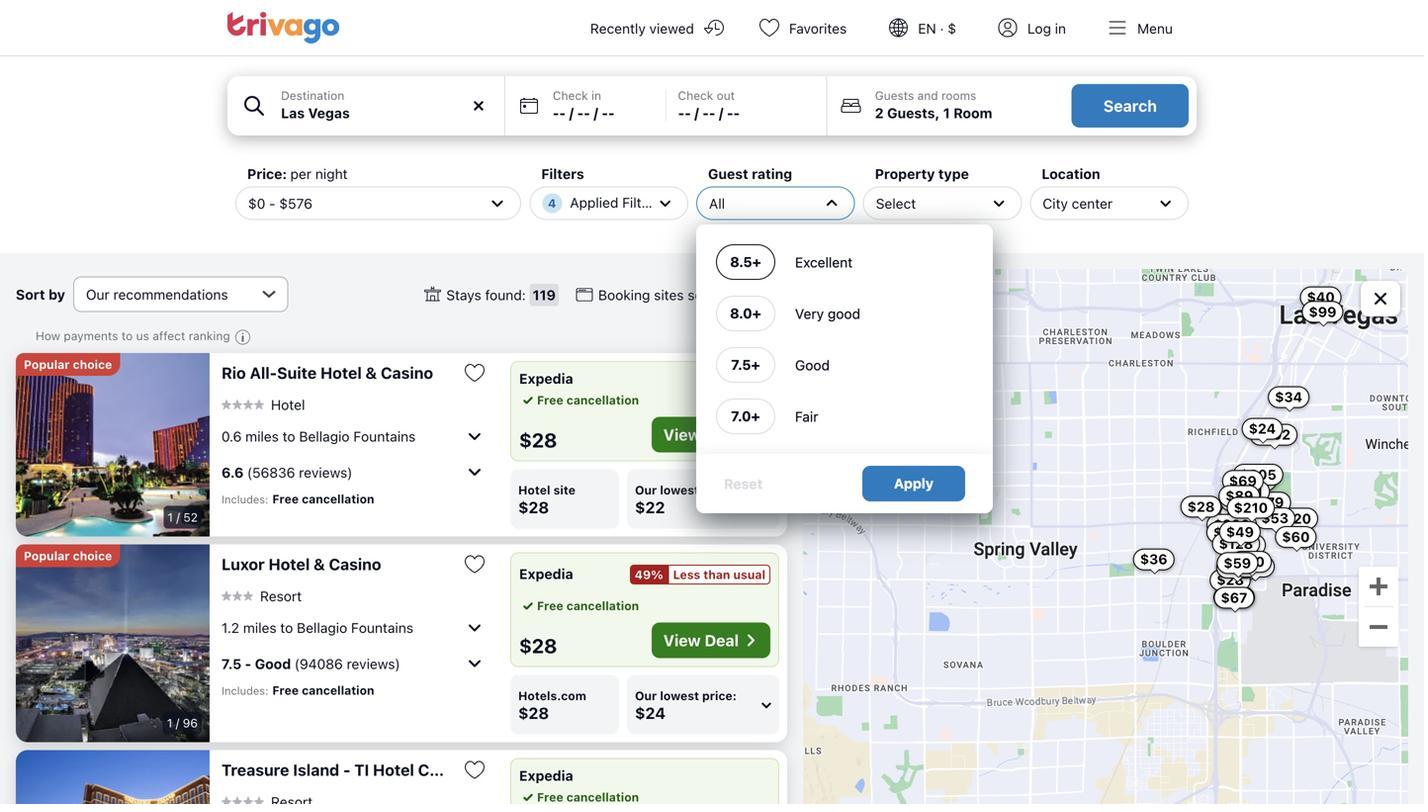 Task type: vqa. For each thing, say whether or not it's contained in the screenshot.
Rio at the left top
yes



Task type: locate. For each thing, give the bounding box(es) containing it.
1.2 miles to bellagio fountains
[[222, 620, 414, 636]]

1 includes: from the top
[[222, 493, 269, 506]]

0 vertical spatial $20
[[1285, 510, 1312, 527]]

lowest inside our lowest price: $22
[[660, 483, 700, 497]]

view deal button for $22
[[652, 417, 771, 453]]

expedia
[[520, 371, 574, 387], [520, 566, 574, 582], [520, 768, 574, 784]]

0 vertical spatial our
[[635, 483, 657, 497]]

1 vertical spatial to
[[283, 428, 296, 445]]

searched:
[[688, 287, 751, 303]]

0 vertical spatial price:
[[703, 483, 737, 497]]

free up hotels.com
[[537, 599, 564, 613]]

-
[[553, 105, 560, 121], [560, 105, 566, 121], [577, 105, 584, 121], [584, 105, 591, 121], [602, 105, 608, 121], [608, 105, 615, 121], [678, 105, 685, 121], [685, 105, 691, 121], [703, 105, 709, 121], [709, 105, 716, 121], [727, 105, 734, 121], [734, 105, 740, 121], [269, 195, 276, 212], [245, 656, 252, 672], [343, 761, 351, 780]]

our right hotels.com
[[635, 689, 657, 703]]

log
[[1028, 20, 1052, 37]]

reviews)
[[299, 464, 353, 481], [347, 656, 400, 672]]

in inside check in -- / -- / --
[[592, 89, 602, 102]]

property
[[875, 166, 935, 182]]

1 expedia from the top
[[520, 371, 574, 387]]

guests and rooms 2 guests, 1 room
[[875, 89, 993, 121]]

0 vertical spatial $24
[[1249, 421, 1277, 437]]

2 free cancellation button from the top
[[520, 597, 639, 615]]

sites
[[654, 287, 684, 303]]

city center
[[1043, 195, 1113, 212]]

$34
[[1276, 389, 1303, 405]]

1 inside guests and rooms 2 guests, 1 room
[[944, 105, 951, 121]]

luxor hotel & casino button
[[222, 555, 447, 574]]

1 vertical spatial popular choice
[[24, 549, 112, 563]]

1 left 52
[[168, 511, 173, 524]]

$25 inside $25 $24 $34
[[1228, 493, 1255, 509]]

0 horizontal spatial in
[[592, 89, 602, 102]]

0 vertical spatial expedia
[[520, 371, 574, 387]]

0 vertical spatial popular
[[24, 358, 70, 372]]

affect
[[153, 329, 185, 343]]

in down the recently
[[592, 89, 602, 102]]

0 vertical spatial view deal
[[664, 425, 739, 444]]

0 vertical spatial lowest
[[660, 483, 700, 497]]

1 horizontal spatial good
[[796, 357, 830, 373]]

good down very
[[796, 357, 830, 373]]

view up our lowest price: $22
[[664, 425, 701, 444]]

than
[[704, 568, 731, 582]]

how
[[36, 329, 60, 343]]

0 horizontal spatial filters
[[542, 166, 585, 182]]

center
[[1072, 195, 1113, 212]]

0 horizontal spatial check
[[553, 89, 588, 102]]

check inside check in -- / -- / --
[[553, 89, 588, 102]]

check left out
[[678, 89, 714, 102]]

cancellation up 'site'
[[567, 393, 639, 407]]

$25 inside $36 $25 $192
[[1224, 560, 1251, 576]]

$210 button
[[1228, 497, 1276, 519]]

1 choice from the top
[[73, 358, 112, 372]]

1 vertical spatial popular choice button
[[16, 545, 120, 567]]

2 free cancellation from the top
[[537, 599, 639, 613]]

1 our from the top
[[635, 483, 657, 497]]

popular choice
[[24, 358, 112, 372], [24, 549, 112, 563]]

$20 down $95 button in the bottom right of the page
[[1241, 558, 1269, 575]]

0 vertical spatial deal
[[705, 425, 739, 444]]

1 popular choice button from the top
[[16, 353, 120, 376]]

$20 inside '$53 $20'
[[1285, 510, 1312, 527]]

lowest inside the our lowest price: $24
[[660, 689, 700, 703]]

miles right 1.2
[[243, 620, 277, 636]]

check right clear "icon"
[[553, 89, 588, 102]]

1 horizontal spatial $24
[[1249, 421, 1277, 437]]

3 expedia from the top
[[520, 768, 574, 784]]

1 horizontal spatial in
[[1056, 20, 1067, 37]]

to
[[122, 329, 133, 343], [283, 428, 296, 445], [280, 620, 293, 636]]

1
[[944, 105, 951, 121], [168, 511, 173, 524], [167, 716, 172, 730]]

0 vertical spatial includes: free cancellation
[[222, 492, 375, 506]]

1 vertical spatial view
[[664, 631, 701, 650]]

good right 7.5
[[255, 656, 291, 672]]

& up the 1.2 miles to bellagio fountains
[[314, 555, 325, 574]]

1 vertical spatial $20 button
[[1234, 556, 1276, 578]]

reviews) down 0.6 miles to bellagio fountains
[[299, 464, 353, 481]]

to inside "button"
[[122, 329, 133, 343]]

0 vertical spatial in
[[1056, 20, 1067, 37]]

1 vertical spatial includes: free cancellation
[[222, 684, 375, 698]]

2 our from the top
[[635, 689, 657, 703]]

$0
[[248, 195, 266, 212]]

&
[[366, 364, 377, 382], [314, 555, 325, 574]]

filters up 4
[[542, 166, 585, 182]]

0 vertical spatial 1
[[944, 105, 951, 121]]

hotel right radisson
[[566, 761, 608, 780]]

1 vertical spatial popular
[[24, 549, 70, 563]]

1 horizontal spatial &
[[366, 364, 377, 382]]

fountains for hotel
[[354, 428, 416, 445]]

0 vertical spatial &
[[366, 364, 377, 382]]

reviews) down 1.2 miles to bellagio fountains button
[[347, 656, 400, 672]]

price: inside our lowest price: $22
[[703, 483, 737, 497]]

1 left '96'
[[167, 716, 172, 730]]

map region
[[803, 269, 1409, 804]]

1 vertical spatial view deal
[[664, 631, 739, 650]]

search button
[[1072, 84, 1189, 128]]

$20 button
[[1278, 508, 1319, 530], [1234, 556, 1276, 578]]

0 vertical spatial to
[[122, 329, 133, 343]]

2 popular choice button from the top
[[16, 545, 120, 567]]

1 vertical spatial deal
[[705, 631, 739, 650]]

1 lowest from the top
[[660, 483, 700, 497]]

fountains for casino
[[351, 620, 414, 636]]

good
[[796, 357, 830, 373], [255, 656, 291, 672]]

guests
[[875, 89, 915, 102]]

1 vertical spatial view deal button
[[652, 623, 771, 659]]

popular choice button
[[16, 353, 120, 376], [16, 545, 120, 567]]

our
[[635, 483, 657, 497], [635, 689, 657, 703]]

$25 for $25 $24 $34
[[1228, 493, 1255, 509]]

bellagio for casino
[[297, 620, 347, 636]]

1 vertical spatial &
[[314, 555, 325, 574]]

free cancellation for $28
[[537, 599, 639, 613]]

0 vertical spatial miles
[[246, 428, 279, 445]]

1 vertical spatial filters
[[623, 194, 662, 211]]

/
[[570, 105, 574, 121], [594, 105, 599, 121], [695, 105, 699, 121], [719, 105, 724, 121], [176, 511, 180, 524], [176, 716, 179, 730]]

hotels.com $28
[[519, 689, 587, 723]]

$20 up $60
[[1285, 510, 1312, 527]]

ti
[[354, 761, 369, 780]]

log in button
[[981, 0, 1090, 55]]

our up $22
[[635, 483, 657, 497]]

0 vertical spatial fountains
[[354, 428, 416, 445]]

free down 7.5 - good (94086 reviews)
[[272, 684, 299, 698]]

0 vertical spatial popular choice button
[[16, 353, 120, 376]]

1 horizontal spatial $20 button
[[1278, 508, 1319, 530]]

1 view deal button from the top
[[652, 417, 771, 453]]

1 down rooms
[[944, 105, 951, 121]]

2 deal from the top
[[705, 631, 739, 650]]

deal down 7.0+
[[705, 425, 739, 444]]

free cancellation
[[537, 393, 639, 407], [537, 599, 639, 613]]

2 view from the top
[[664, 631, 701, 650]]

popular choice for luxor hotel & casino
[[24, 549, 112, 563]]

type
[[939, 166, 970, 182]]

us
[[136, 329, 149, 343]]

to down resort
[[280, 620, 293, 636]]

0 vertical spatial free cancellation
[[537, 393, 639, 407]]

rio all-suite hotel & casino button
[[222, 363, 447, 383]]

$159 button
[[1229, 470, 1278, 491]]

0 vertical spatial includes:
[[222, 493, 269, 506]]

view deal down 7.0+
[[664, 425, 739, 444]]

$36 $25 $192
[[1141, 427, 1291, 576]]

2 expedia from the top
[[520, 566, 574, 582]]

in inside button
[[1056, 20, 1067, 37]]

cancellation down (94086 at bottom
[[302, 684, 375, 698]]

$67 button
[[1215, 587, 1255, 609]]

0 horizontal spatial $20
[[1241, 558, 1269, 575]]

0 vertical spatial view deal button
[[652, 417, 771, 453]]

casino inside button
[[381, 364, 433, 382]]

view deal down "49% less than usual"
[[664, 631, 739, 650]]

2 check from the left
[[678, 89, 714, 102]]

all
[[709, 195, 725, 212]]

1 horizontal spatial filters
[[623, 194, 662, 211]]

0 vertical spatial free cancellation button
[[520, 391, 639, 409]]

0 horizontal spatial &
[[314, 555, 325, 574]]

$69 button
[[1223, 470, 1265, 492]]

price: for $24
[[703, 689, 737, 703]]

price: inside the our lowest price: $24
[[703, 689, 737, 703]]

0 horizontal spatial $20 button
[[1234, 556, 1276, 578]]

0 vertical spatial choice
[[73, 358, 112, 372]]

booking
[[599, 287, 651, 303]]

to left us
[[122, 329, 133, 343]]

1 popular choice from the top
[[24, 358, 112, 372]]

1 view from the top
[[664, 425, 701, 444]]

$192
[[1257, 427, 1291, 443]]

2 popular from the top
[[24, 549, 70, 563]]

1 vertical spatial $20
[[1241, 558, 1269, 575]]

hotel left 'site'
[[519, 483, 551, 497]]

free cancellation down 49%
[[537, 599, 639, 613]]

1 vertical spatial price:
[[703, 689, 737, 703]]

1 price: from the top
[[703, 483, 737, 497]]

en · $ button
[[871, 0, 981, 55]]

$28
[[520, 428, 557, 452], [519, 498, 549, 517], [1188, 499, 1216, 515], [1217, 572, 1245, 588], [520, 634, 557, 658], [519, 704, 549, 723]]

0 horizontal spatial good
[[255, 656, 291, 672]]

free cancellation button up 'site'
[[520, 391, 639, 409]]

free cancellation up 'site'
[[537, 393, 639, 407]]

to up 6.6 (56836 reviews)
[[283, 428, 296, 445]]

0 vertical spatial view
[[664, 425, 701, 444]]

$240
[[1214, 524, 1251, 541]]

1 free cancellation from the top
[[537, 393, 639, 407]]

2 choice from the top
[[73, 549, 112, 563]]

1 vertical spatial $59 button
[[1217, 552, 1259, 574]]

popular for rio all-suite hotel & casino
[[24, 358, 70, 372]]

1 vertical spatial choice
[[73, 549, 112, 563]]

rio
[[222, 364, 246, 382]]

lowest for $24
[[660, 689, 700, 703]]

0 vertical spatial bellagio
[[299, 428, 350, 445]]

0 vertical spatial $59
[[1227, 506, 1255, 523]]

1 vertical spatial reviews)
[[347, 656, 400, 672]]

2 view deal button from the top
[[652, 623, 771, 659]]

$36 button
[[1134, 549, 1175, 571]]

1 check from the left
[[553, 89, 588, 102]]

to for rio
[[283, 428, 296, 445]]

bellagio up (94086 at bottom
[[297, 620, 347, 636]]

includes: down 6.6 on the bottom of page
[[222, 493, 269, 506]]

filters
[[542, 166, 585, 182], [623, 194, 662, 211]]

luxor
[[222, 555, 265, 574]]

$24 right hotels.com $28
[[635, 704, 666, 723]]

1 vertical spatial good
[[255, 656, 291, 672]]

en
[[919, 20, 937, 37]]

view
[[664, 425, 701, 444], [664, 631, 701, 650]]

$200
[[1214, 517, 1251, 533]]

Destination search field
[[281, 103, 493, 124]]

1 vertical spatial $59
[[1224, 555, 1252, 571]]

rooms
[[942, 89, 977, 102]]

our inside our lowest price: $22
[[635, 483, 657, 497]]

cancellation down 6.6 (56836 reviews)
[[302, 492, 375, 506]]

1 vertical spatial $24
[[635, 704, 666, 723]]

1 popular from the top
[[24, 358, 70, 372]]

1 vertical spatial $28 button
[[1210, 570, 1252, 591]]

0 vertical spatial $20 button
[[1278, 508, 1319, 530]]

1 vertical spatial miles
[[243, 620, 277, 636]]

free
[[537, 393, 564, 407], [272, 492, 299, 506], [537, 599, 564, 613], [272, 684, 299, 698]]

island
[[293, 761, 340, 780]]

deal down than
[[705, 631, 739, 650]]

our inside the our lowest price: $24
[[635, 689, 657, 703]]

includes: free cancellation for all-
[[222, 492, 375, 506]]

1 vertical spatial expedia
[[520, 566, 574, 582]]

$59 button
[[1221, 504, 1262, 526], [1217, 552, 1259, 574]]

1 vertical spatial lowest
[[660, 689, 700, 703]]

recently
[[591, 20, 646, 37]]

0 vertical spatial filters
[[542, 166, 585, 182]]

2 price: from the top
[[703, 689, 737, 703]]

1 includes: free cancellation from the top
[[222, 492, 375, 506]]

view deal button up reset button
[[652, 417, 771, 453]]

0 vertical spatial reviews)
[[299, 464, 353, 481]]

1 vertical spatial free cancellation button
[[520, 597, 639, 615]]

hotel inside hotel site $28
[[519, 483, 551, 497]]

$59 for the topmost $59 button
[[1227, 506, 1255, 523]]

filters right applied at the left
[[623, 194, 662, 211]]

fountains down luxor hotel & casino 'button'
[[351, 620, 414, 636]]

1 vertical spatial bellagio
[[297, 620, 347, 636]]

stays
[[447, 287, 482, 303]]

2 vertical spatial 1
[[167, 716, 172, 730]]

radisson
[[492, 761, 562, 780]]

0 horizontal spatial $24
[[635, 704, 666, 723]]

1 horizontal spatial check
[[678, 89, 714, 102]]

2 lowest from the top
[[660, 689, 700, 703]]

6.6
[[222, 464, 244, 481]]

bellagio up 6.6 (56836 reviews)
[[299, 428, 350, 445]]

1 vertical spatial includes:
[[222, 685, 269, 698]]

1 vertical spatial 1
[[168, 511, 173, 524]]

$28 inside hotel site $28
[[519, 498, 549, 517]]

view deal button down than
[[652, 623, 771, 659]]

free cancellation button down 49%
[[520, 597, 639, 615]]

$576
[[279, 195, 313, 212]]

(56836
[[247, 464, 295, 481]]

casino up 1.2 miles to bellagio fountains button
[[329, 555, 381, 574]]

includes: free cancellation for hotel
[[222, 684, 375, 698]]

check inside check out -- / -- / --
[[678, 89, 714, 102]]

expedia down 119
[[520, 371, 574, 387]]

4
[[548, 196, 557, 210]]

& inside button
[[366, 364, 377, 382]]

2 vertical spatial to
[[280, 620, 293, 636]]

2 includes: from the top
[[222, 685, 269, 698]]

$93 button
[[1214, 587, 1255, 609]]

1 horizontal spatial $20
[[1285, 510, 1312, 527]]

49% less than usual
[[635, 568, 766, 582]]

hotel up resort
[[269, 555, 310, 574]]

miles right the 0.6
[[246, 428, 279, 445]]

1 vertical spatial in
[[592, 89, 602, 102]]

fountains down rio all-suite hotel & casino button
[[354, 428, 416, 445]]

view deal button
[[652, 417, 771, 453], [652, 623, 771, 659]]

expedia right a
[[520, 768, 574, 784]]

our for $24
[[635, 689, 657, 703]]

popular choice for rio all-suite hotel & casino
[[24, 358, 112, 372]]

includes: free cancellation down 6.6 (56836 reviews)
[[222, 492, 375, 506]]

suite
[[277, 364, 317, 382]]

casino
[[381, 364, 433, 382], [329, 555, 381, 574]]

1.2
[[222, 620, 240, 636]]

0 vertical spatial popular choice
[[24, 358, 112, 372]]

$67
[[1222, 590, 1248, 606]]

in right log
[[1056, 20, 1067, 37]]

popular for luxor hotel & casino
[[24, 549, 70, 563]]

1 free cancellation button from the top
[[520, 391, 639, 409]]

includes: for luxor
[[222, 685, 269, 698]]

& up 0.6 miles to bellagio fountains button
[[366, 364, 377, 382]]

cancellation
[[567, 393, 639, 407], [302, 492, 375, 506], [567, 599, 639, 613], [302, 684, 375, 698]]

0 vertical spatial casino
[[381, 364, 433, 382]]

rating
[[752, 166, 793, 182]]

2 includes: free cancellation from the top
[[222, 684, 375, 698]]

$25
[[1228, 493, 1255, 509], [1227, 495, 1254, 511], [1224, 560, 1251, 576]]

includes: down 7.5
[[222, 685, 269, 698]]

expedia down hotel site $28
[[520, 566, 574, 582]]

$24
[[1249, 421, 1277, 437], [635, 704, 666, 723]]

2 popular choice from the top
[[24, 549, 112, 563]]

includes: free cancellation down 7.5 - good (94086 reviews)
[[222, 684, 375, 698]]

1 vertical spatial fountains
[[351, 620, 414, 636]]

1 vertical spatial casino
[[329, 555, 381, 574]]

excellent
[[796, 254, 853, 270]]

1 vertical spatial free cancellation
[[537, 599, 639, 613]]

$24 down $34 button
[[1249, 421, 1277, 437]]

2 vertical spatial expedia
[[520, 768, 574, 784]]

check for check out -- / -- / --
[[678, 89, 714, 102]]

view up the our lowest price: $24
[[664, 631, 701, 650]]

1 vertical spatial our
[[635, 689, 657, 703]]

bellagio for hotel
[[299, 428, 350, 445]]

$28 inside hotels.com $28
[[519, 704, 549, 723]]

8.5+ button
[[716, 244, 776, 280]]

casino up 0.6 miles to bellagio fountains button
[[381, 364, 433, 382]]

price: per night
[[247, 166, 348, 182]]



Task type: describe. For each thing, give the bounding box(es) containing it.
out
[[717, 89, 735, 102]]

treasure island - ti hotel casino, a radisson hotel, (las vegas, usa) image
[[16, 751, 210, 804]]

by
[[49, 286, 65, 303]]

$240 $128
[[1214, 524, 1254, 552]]

per
[[291, 166, 312, 182]]

$210
[[1235, 500, 1269, 516]]

miles for hotel
[[243, 620, 277, 636]]

recently viewed button
[[567, 0, 742, 55]]

$95 $179
[[1232, 494, 1285, 553]]

our for $22
[[635, 483, 657, 497]]

room
[[954, 105, 993, 121]]

7.5+ button
[[716, 347, 776, 383]]

site
[[554, 483, 576, 497]]

2 view deal from the top
[[664, 631, 739, 650]]

6.6 (56836 reviews)
[[222, 464, 353, 481]]

in for check
[[592, 89, 602, 102]]

fair
[[796, 408, 819, 425]]

free cancellation button for $28
[[520, 597, 639, 615]]

$53 $20
[[1262, 510, 1312, 527]]

popular choice button for rio all-suite hotel & casino
[[16, 353, 120, 376]]

$95
[[1232, 537, 1259, 553]]

sort by
[[16, 286, 65, 303]]

recently viewed
[[591, 20, 695, 37]]

expedia for treasure island - ti hotel casino, a radisson hotel
[[520, 768, 574, 784]]

to for luxor
[[280, 620, 293, 636]]

resort button
[[222, 588, 302, 605]]

0 vertical spatial $28 button
[[1181, 496, 1222, 518]]

8.0+
[[730, 305, 762, 322]]

$50 button
[[1231, 551, 1272, 573]]

7.5 - good (94086 reviews)
[[222, 656, 400, 672]]

$49 button
[[1220, 521, 1262, 543]]

treasure island - ti hotel casino, a radisson hotel
[[222, 761, 608, 780]]

1 / 52
[[168, 511, 198, 524]]

miles for all-
[[246, 428, 279, 445]]

$179 button
[[1244, 492, 1292, 514]]

free cancellation button for site
[[520, 391, 639, 409]]

$39 button
[[1220, 558, 1262, 580]]

$49
[[1227, 524, 1255, 540]]

hotel right suite
[[321, 364, 362, 382]]

view deal button for $24
[[652, 623, 771, 659]]

7.5
[[222, 656, 242, 672]]

$36
[[1141, 551, 1168, 568]]

hotel right ti
[[373, 761, 414, 780]]

guest rating
[[708, 166, 793, 182]]

trivago logo image
[[228, 12, 340, 44]]

- inside button
[[343, 761, 351, 780]]

hotel inside 'button'
[[269, 555, 310, 574]]

reset
[[724, 476, 763, 492]]

rio all-suite hotel & casino, (las vegas, usa) image
[[16, 353, 210, 537]]

$99
[[1310, 304, 1337, 320]]

$25 for $25
[[1227, 495, 1254, 511]]

free down 6.6 (56836 reviews)
[[272, 492, 299, 506]]

hotel button
[[222, 396, 305, 413]]

popular choice button for luxor hotel & casino
[[16, 545, 120, 567]]

$128
[[1220, 536, 1254, 552]]

choice for rio all-suite hotel & casino
[[73, 358, 112, 372]]

treasure
[[222, 761, 289, 780]]

$40 button
[[1301, 287, 1342, 308]]

49%
[[635, 568, 664, 582]]

cancellation down 49%
[[567, 599, 639, 613]]

$59 for the bottom $59 button
[[1224, 555, 1252, 571]]

lowest for $22
[[660, 483, 700, 497]]

0 vertical spatial $59 button
[[1221, 504, 1262, 526]]

in for log
[[1056, 20, 1067, 37]]

0 vertical spatial good
[[796, 357, 830, 373]]

how payments to us affect ranking
[[36, 329, 230, 343]]

1 view deal from the top
[[664, 425, 739, 444]]

$24 inside the our lowest price: $24
[[635, 704, 666, 723]]

less
[[674, 568, 701, 582]]

$69 $89
[[1226, 473, 1258, 504]]

guest
[[708, 166, 749, 182]]

Destination field
[[228, 76, 505, 136]]

menu button
[[1090, 0, 1197, 55]]

found:
[[485, 287, 526, 303]]

$305
[[1241, 467, 1277, 483]]

$305 button
[[1234, 464, 1284, 486]]

luxor hotel & casino
[[222, 555, 381, 574]]

1 deal from the top
[[705, 425, 739, 444]]

$69
[[1230, 473, 1258, 489]]

a
[[479, 761, 488, 780]]

$60
[[1283, 529, 1311, 545]]

select
[[876, 195, 917, 212]]

0.6
[[222, 428, 242, 445]]

free up 'site'
[[537, 393, 564, 407]]

choice for luxor hotel & casino
[[73, 549, 112, 563]]

viewed
[[650, 20, 695, 37]]

and
[[918, 89, 939, 102]]

free cancellation for site
[[537, 393, 639, 407]]

1 for rio all-suite hotel & casino
[[168, 511, 173, 524]]

good
[[828, 306, 861, 322]]

ranking
[[189, 329, 230, 343]]

price: for $22
[[703, 483, 737, 497]]

hotel down suite
[[271, 397, 305, 413]]

check for check in -- / -- / --
[[553, 89, 588, 102]]

hotels.com
[[519, 689, 587, 703]]

night
[[315, 166, 348, 182]]

our lowest price: $24
[[635, 689, 737, 723]]

$0 - $576
[[248, 195, 313, 212]]

$179
[[1251, 494, 1285, 511]]

applied filters
[[570, 194, 662, 211]]

7.0+ button
[[716, 399, 776, 434]]

(94086
[[295, 656, 343, 672]]

& inside 'button'
[[314, 555, 325, 574]]

includes: for rio
[[222, 493, 269, 506]]

luxor hotel & casino, (las vegas, usa) image
[[16, 545, 210, 743]]

our lowest price: $22
[[635, 483, 737, 517]]

$53 button
[[1255, 508, 1296, 530]]

clear image
[[470, 97, 488, 115]]

52
[[183, 511, 198, 524]]

7.5+
[[732, 357, 761, 373]]

8.5+
[[730, 254, 762, 270]]

casino inside 'button'
[[329, 555, 381, 574]]

7.0+
[[732, 408, 761, 425]]

price:
[[247, 166, 287, 182]]

expedia for rio all-suite hotel & casino
[[520, 371, 574, 387]]

$89
[[1226, 488, 1254, 504]]

$200 button
[[1207, 514, 1258, 536]]

$305 $151
[[1232, 467, 1277, 500]]

$240 button
[[1207, 522, 1258, 544]]

favorites link
[[742, 0, 871, 55]]

1 for luxor hotel & casino
[[167, 716, 172, 730]]

$159
[[1236, 472, 1271, 489]]

resort
[[260, 588, 302, 604]]

log in
[[1028, 20, 1067, 37]]

apply
[[894, 475, 934, 492]]

$24 inside $25 $24 $34
[[1249, 421, 1277, 437]]



